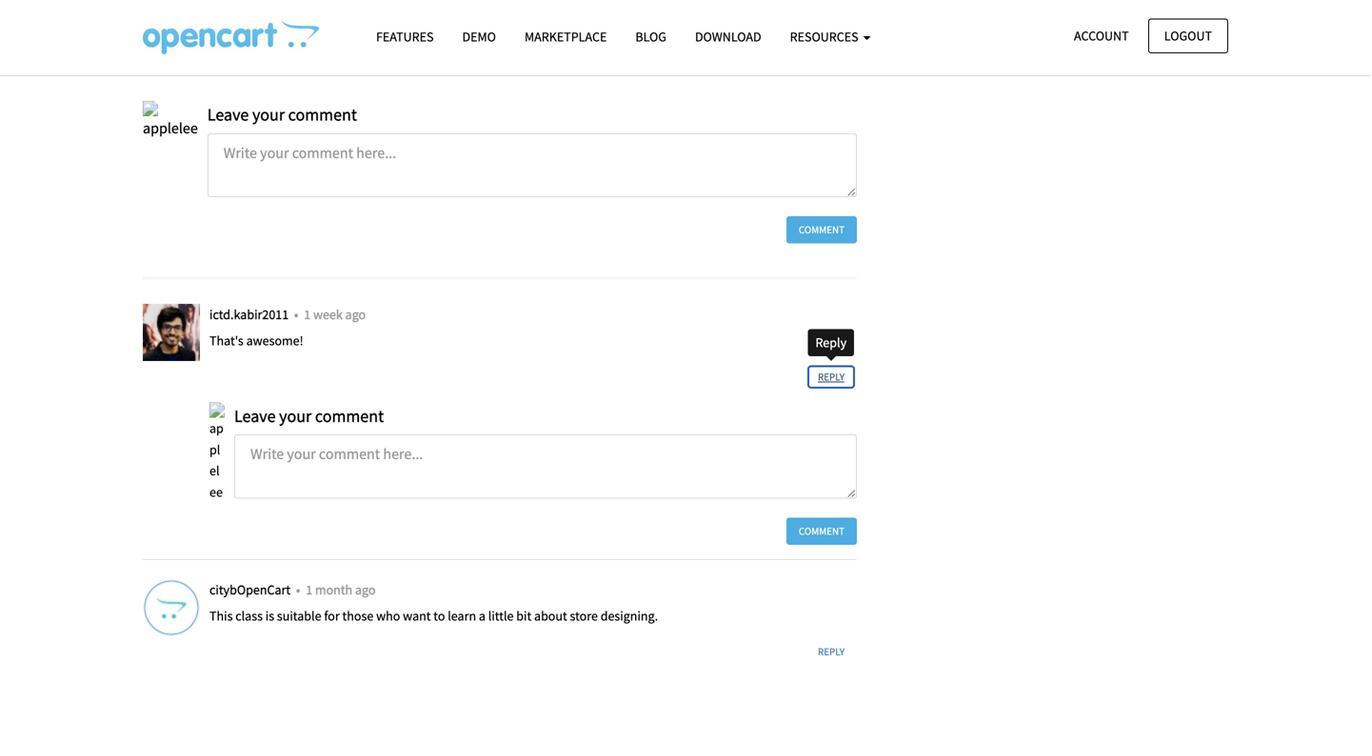 Task type: vqa. For each thing, say whether or not it's contained in the screenshot.
REPLY button to the bottom
yes



Task type: locate. For each thing, give the bounding box(es) containing it.
1 horizontal spatial applelee image
[[210, 402, 225, 503]]

who
[[376, 607, 400, 624]]

ictd.kabir2011
[[210, 306, 292, 323]]

reply for second reply button from the bottom
[[818, 370, 845, 383]]

ago
[[345, 306, 366, 323], [355, 581, 376, 598]]

a
[[479, 607, 486, 624]]

to right want
[[434, 607, 445, 624]]

2 comment from the top
[[799, 524, 845, 538]]

your down the
[[252, 104, 285, 125]]

will
[[395, 30, 418, 49]]

your down awesome!
[[279, 405, 312, 427]]

1 vertical spatial comment
[[315, 405, 384, 427]]

leave your comment for leave your comment text box
[[234, 405, 384, 427]]

click here to see the finished stores link
[[143, 30, 366, 49]]

1 left the 'month'
[[306, 581, 313, 598]]

awesome!
[[246, 332, 304, 349]]

2 vertical spatial reply
[[818, 645, 845, 659]]

comment inside comment link
[[799, 524, 845, 538]]

0 vertical spatial your
[[252, 104, 285, 125]]

download link
[[681, 20, 776, 53]]

0 horizontal spatial applelee image
[[143, 101, 198, 141]]

Leave your comment text field
[[234, 435, 857, 499]]

0 vertical spatial comment
[[799, 223, 845, 236]]

1 vertical spatial ago
[[355, 581, 376, 598]]

reply
[[816, 334, 847, 351], [818, 370, 845, 383], [818, 645, 845, 659]]

leave for leave your comment text box
[[234, 405, 276, 427]]

0 vertical spatial reply
[[816, 334, 847, 351]]

ago for 1 month ago
[[355, 581, 376, 598]]

1 month ago
[[306, 581, 376, 598]]

1 vertical spatial reply
[[818, 370, 845, 383]]

click
[[143, 30, 174, 49]]

0 vertical spatial leave your comment
[[208, 104, 357, 125]]

1 vertical spatial 1
[[306, 581, 313, 598]]

leave down see
[[208, 104, 249, 125]]

reply button
[[806, 363, 857, 391], [806, 639, 857, 666]]

that's awesome!
[[210, 332, 304, 349]]

comment
[[288, 104, 357, 125], [315, 405, 384, 427]]

1 vertical spatial reply button
[[806, 639, 857, 666]]

the
[[249, 30, 270, 49]]

class
[[236, 607, 263, 624]]

0 vertical spatial comment
[[288, 104, 357, 125]]

ago right week
[[345, 306, 366, 323]]

week
[[313, 306, 343, 323]]

comment inside comment button
[[799, 223, 845, 236]]

leave down that's awesome!
[[234, 405, 276, 427]]

leave
[[208, 104, 249, 125], [234, 405, 276, 427]]

0 vertical spatial ago
[[345, 306, 366, 323]]

see
[[225, 30, 246, 49]]

reply for second reply button from the top of the page
[[818, 645, 845, 659]]

you
[[369, 30, 392, 49]]

learn
[[448, 607, 476, 624]]

comment link
[[787, 518, 857, 545]]

ago up those
[[355, 581, 376, 598]]

1 vertical spatial your
[[279, 405, 312, 427]]

applelee image for leave your comment text box
[[210, 402, 225, 503]]

your
[[252, 104, 285, 125], [279, 405, 312, 427]]

applelee image
[[143, 101, 198, 141], [210, 402, 225, 503]]

logout link
[[1149, 19, 1229, 53]]

to
[[208, 30, 222, 49], [495, 30, 509, 49], [434, 607, 445, 624]]

want
[[403, 607, 431, 624]]

reply tooltip
[[808, 324, 855, 361]]

applelee image for leave your comment text field
[[143, 101, 198, 141]]

that's
[[210, 332, 244, 349]]

1 week ago
[[304, 306, 366, 323]]

comment for comment link
[[799, 524, 845, 538]]

to left make.
[[495, 30, 509, 49]]

month
[[315, 581, 353, 598]]

designing.
[[601, 607, 658, 624]]

leave your comment down awesome!
[[234, 405, 384, 427]]

comment
[[799, 223, 845, 236], [799, 524, 845, 538]]

1 comment from the top
[[799, 223, 845, 236]]

bit
[[517, 607, 532, 624]]

this
[[210, 607, 233, 624]]

1
[[304, 306, 311, 323], [306, 581, 313, 598]]

resources
[[790, 28, 862, 45]]

leave your comment down finished
[[208, 104, 357, 125]]

store
[[570, 607, 598, 624]]

blog link
[[622, 20, 681, 53]]

1 vertical spatial leave
[[234, 405, 276, 427]]

0 vertical spatial reply button
[[806, 363, 857, 391]]

0 vertical spatial leave
[[208, 104, 249, 125]]

leave your comment
[[208, 104, 357, 125], [234, 405, 384, 427]]

1 left week
[[304, 306, 311, 323]]

1 vertical spatial comment
[[799, 524, 845, 538]]

1 vertical spatial applelee image
[[210, 402, 225, 503]]

learning
[[440, 30, 492, 49]]

download
[[695, 28, 762, 45]]

0 vertical spatial applelee image
[[143, 101, 198, 141]]

features
[[376, 28, 434, 45]]

1 vertical spatial leave your comment
[[234, 405, 384, 427]]

0 vertical spatial 1
[[304, 306, 311, 323]]

to left see
[[208, 30, 222, 49]]

marketplace link
[[511, 20, 622, 53]]



Task type: describe. For each thing, give the bounding box(es) containing it.
demo link
[[448, 20, 511, 53]]

resources link
[[776, 20, 886, 53]]

opencart - opencart 3 development masterclass image
[[143, 20, 319, 54]]

comment for leave your comment text box
[[315, 405, 384, 427]]

suitable
[[277, 607, 322, 624]]

your for leave your comment text box
[[279, 405, 312, 427]]

leave for leave your comment text field
[[208, 104, 249, 125]]

finished
[[273, 30, 324, 49]]

logout
[[1165, 27, 1213, 44]]

account link
[[1059, 19, 1146, 53]]

make.
[[512, 30, 551, 49]]

features link
[[362, 20, 448, 53]]

leave your comment for leave your comment text field
[[208, 104, 357, 125]]

2 horizontal spatial to
[[495, 30, 509, 49]]

comment button
[[787, 216, 857, 243]]

about
[[534, 607, 568, 624]]

for
[[324, 607, 340, 624]]

little
[[489, 607, 514, 624]]

1 horizontal spatial to
[[434, 607, 445, 624]]

1 for 1 month ago
[[306, 581, 313, 598]]

here
[[177, 30, 205, 49]]

stores
[[327, 30, 366, 49]]

blog
[[636, 28, 667, 45]]

reply inside 'tooltip'
[[816, 334, 847, 351]]

2 reply button from the top
[[806, 639, 857, 666]]

1 for 1 week ago
[[304, 306, 311, 323]]

1 reply button from the top
[[806, 363, 857, 391]]

account
[[1075, 27, 1130, 44]]

comment for comment button
[[799, 223, 845, 236]]

be
[[421, 30, 437, 49]]

citybopencart image
[[143, 579, 200, 636]]

ictd.kabir2011 image
[[143, 304, 200, 361]]

demo
[[463, 28, 496, 45]]

0 horizontal spatial to
[[208, 30, 222, 49]]

ago for 1 week ago
[[345, 306, 366, 323]]

comment for leave your comment text field
[[288, 104, 357, 125]]

your for leave your comment text field
[[252, 104, 285, 125]]

those
[[343, 607, 374, 624]]

marketplace
[[525, 28, 607, 45]]

this class is suitable for those who want to learn a little bit about store designing.
[[210, 607, 658, 624]]

citybopencart
[[210, 581, 293, 598]]

is
[[266, 607, 274, 624]]

Leave your comment text field
[[208, 133, 857, 197]]

click here to see the finished stores you will be learning to make.
[[143, 30, 551, 49]]



